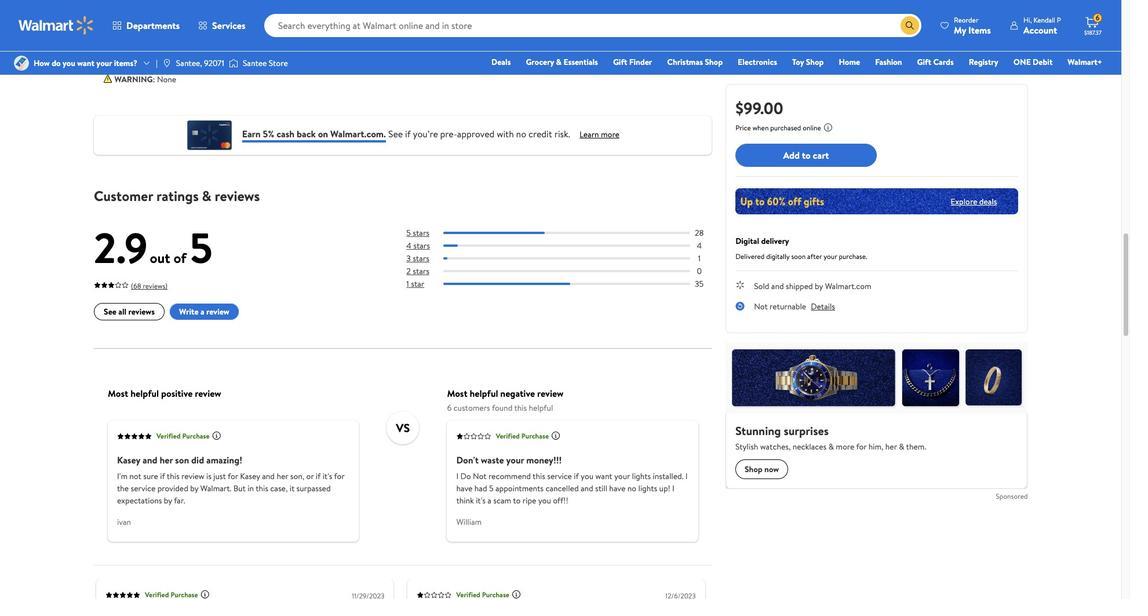 Task type: describe. For each thing, give the bounding box(es) containing it.
if left you're
[[405, 128, 411, 140]]

purchase for son
[[182, 431, 209, 441]]

kasey and her son did amazing! i'm not sure if this review is just for kasey and her son, or if it's for the service provided by walmart. but in this case, it surpassed expectations by far.
[[117, 453, 344, 506]]

learn
[[580, 129, 599, 140]]

warning: none
[[115, 73, 176, 85]]

explore
[[951, 196, 978, 207]]

back
[[297, 128, 316, 140]]

write a review
[[179, 306, 229, 318]]

customer ratings & reviews
[[94, 186, 260, 206]]

progress bar for 28
[[443, 232, 690, 234]]

or inside you're covered by angi's happiness guarantee. if there is an issue with the service contact us by emailing us at walmart@angi.com or call +1(877) 600-3455 ( monday – friday from 7am – 5pm mountain standard time). terms and conditions can be found here:
[[557, 1, 564, 13]]

0 vertical spatial reviews
[[215, 186, 260, 206]]

6 inside most helpful negative review 6 customers found this helpful
[[447, 402, 451, 413]]

most helpful negative review 6 customers found this helpful
[[447, 387, 563, 413]]

standard
[[221, 14, 252, 25]]

after
[[808, 252, 822, 261]]

services button
[[189, 12, 255, 39]]

progress bar for 4
[[443, 244, 690, 247]]

5pm
[[168, 14, 184, 25]]

Walmart Site-Wide search field
[[264, 14, 922, 37]]

kendall
[[1034, 15, 1056, 25]]

risk.
[[555, 128, 570, 140]]

details
[[811, 301, 835, 312]]

stars for 5 stars
[[413, 227, 429, 239]]

1 us from the left
[[418, 1, 425, 13]]

my
[[954, 23, 967, 36]]

purchase.
[[839, 252, 868, 261]]

1 vertical spatial her
[[276, 470, 288, 482]]

grocery
[[526, 56, 554, 68]]

toy shop
[[793, 56, 824, 68]]

case,
[[270, 482, 287, 494]]

hi,
[[1024, 15, 1032, 25]]

0 horizontal spatial you
[[63, 57, 75, 69]]

want inside don't waste your money!!! i do not recommend this service if you want your lights installed. i have had 5 appointments cancelled and still have no lights up! i think it's a scam to ripe you off!!
[[595, 470, 612, 482]]

$187.37
[[1085, 28, 1102, 37]]

cash
[[277, 128, 295, 140]]

services
[[212, 19, 246, 32]]

6 inside "6 $187.37"
[[1096, 13, 1100, 23]]

star
[[411, 278, 424, 290]]

1 have from the left
[[456, 482, 472, 494]]

and up "sure" on the bottom left of the page
[[142, 453, 157, 466]]

finder
[[629, 56, 652, 68]]

by right provided
[[190, 482, 198, 494]]

0 vertical spatial no
[[516, 128, 527, 140]]

1 vertical spatial kasey
[[240, 470, 260, 482]]

gift for gift cards
[[917, 56, 932, 68]]

28
[[695, 227, 704, 239]]

and up case,
[[262, 470, 275, 482]]

home
[[839, 56, 860, 68]]

and right sold
[[772, 281, 784, 292]]

soon
[[792, 252, 806, 261]]

if up the surpassed
[[316, 470, 320, 482]]

you're
[[413, 128, 438, 140]]

0 vertical spatial &
[[556, 56, 562, 68]]

cancelled
[[545, 482, 579, 494]]

details button
[[811, 301, 835, 312]]

registry link
[[964, 56, 1004, 68]]

just
[[213, 470, 226, 482]]

helpful for negative
[[470, 387, 498, 400]]

verified for her
[[156, 431, 180, 441]]

0 horizontal spatial &
[[202, 186, 211, 206]]

santee
[[243, 57, 267, 69]]

2 vertical spatial you
[[538, 495, 551, 506]]

1 vertical spatial lights
[[638, 482, 657, 494]]

1 vertical spatial see
[[103, 306, 116, 318]]

scam
[[493, 495, 511, 506]]

an
[[303, 1, 311, 13]]

up to sixty percent off deals. shop now. image
[[736, 188, 1018, 215]]

progress bar for 0
[[443, 270, 690, 272]]

(68
[[131, 281, 141, 291]]

2 for from the left
[[334, 470, 344, 482]]

one
[[1014, 56, 1031, 68]]

gift finder
[[613, 56, 652, 68]]

stars for 3 stars
[[413, 253, 429, 264]]

2.9
[[94, 218, 147, 276]]

son,
[[290, 470, 304, 482]]

your left installed.
[[614, 470, 630, 482]]

warning:
[[115, 73, 155, 85]]

far.
[[174, 495, 185, 506]]

did
[[191, 453, 204, 466]]

conditions
[[314, 14, 350, 25]]

search icon image
[[906, 21, 915, 30]]

at
[[478, 1, 485, 13]]

verified purchase for money!!!
[[496, 431, 549, 441]]

0 vertical spatial her
[[159, 453, 173, 466]]

to inside don't waste your money!!! i do not recommend this service if you want your lights installed. i have had 5 appointments cancelled and still have no lights up! i think it's a scam to ripe you off!!
[[513, 495, 521, 506]]

review right positive at the left
[[195, 387, 221, 400]]

warnings image
[[689, 55, 703, 69]]

christmas shop
[[667, 56, 723, 68]]

fashion
[[875, 56, 902, 68]]

positive
[[161, 387, 192, 400]]

0 horizontal spatial kasey
[[117, 453, 140, 466]]

1 star
[[406, 278, 424, 290]]

review inside kasey and her son did amazing! i'm not sure if this review is just for kasey and her son, or if it's for the service provided by walmart. but in this case, it surpassed expectations by far.
[[181, 470, 204, 482]]

0 vertical spatial lights
[[632, 470, 651, 482]]

sold and shipped by walmart.com
[[754, 281, 872, 292]]

0 vertical spatial a
[[200, 306, 204, 318]]

none
[[157, 73, 176, 85]]

0 vertical spatial see
[[388, 128, 403, 140]]

is inside you're covered by angi's happiness guarantee. if there is an issue with the service contact us by emailing us at walmart@angi.com or call +1(877) 600-3455 ( monday – friday from 7am – 5pm mountain standard time). terms and conditions can be found here:
[[296, 1, 301, 13]]

if right "sure" on the bottom left of the page
[[160, 470, 165, 482]]

0 horizontal spatial i
[[456, 470, 458, 482]]

essentials
[[564, 56, 598, 68]]

items
[[969, 23, 991, 36]]

6 $187.37
[[1085, 13, 1102, 37]]

is inside kasey and her son did amazing! i'm not sure if this review is just for kasey and her son, or if it's for the service provided by walmart. but in this case, it surpassed expectations by far.
[[206, 470, 211, 482]]

waste
[[481, 453, 504, 466]]

by left far.
[[164, 495, 172, 506]]

still
[[595, 482, 607, 494]]

customers
[[453, 402, 490, 413]]

explore deals link
[[946, 191, 1002, 212]]

gift cards link
[[912, 56, 959, 68]]

4 for 4 stars
[[406, 240, 411, 251]]

1 horizontal spatial i
[[672, 482, 674, 494]]

2 horizontal spatial helpful
[[529, 402, 553, 413]]

electronics link
[[733, 56, 783, 68]]

contact
[[389, 1, 416, 13]]

p
[[1057, 15, 1061, 25]]

cart
[[813, 149, 829, 162]]

a inside don't waste your money!!! i do not recommend this service if you want your lights installed. i have had 5 appointments cancelled and still have no lights up! i think it's a scam to ripe you off!!
[[487, 495, 491, 506]]

store
[[269, 57, 288, 69]]

digitally
[[767, 252, 790, 261]]

1 for from the left
[[228, 470, 238, 482]]

santee, 92071
[[176, 57, 224, 69]]

walmart image
[[19, 16, 94, 35]]

1 for 1
[[698, 253, 701, 264]]

reorder my items
[[954, 15, 991, 36]]

deals
[[492, 56, 511, 68]]

legal information image
[[824, 123, 833, 132]]

1 horizontal spatial not
[[754, 301, 768, 312]]

earn 5% cash back on walmart.com. see if you're pre-approved with no credit risk.
[[242, 128, 570, 140]]

0 horizontal spatial –
[[162, 14, 166, 25]]

progress bar for 1
[[443, 257, 690, 260]]

review right write
[[206, 306, 229, 318]]

toy shop link
[[787, 56, 829, 68]]

be
[[367, 14, 375, 25]]

5%
[[263, 128, 274, 140]]

digital
[[736, 235, 760, 247]]

not inside don't waste your money!!! i do not recommend this service if you want your lights installed. i have had 5 appointments cancelled and still have no lights up! i think it's a scam to ripe you off!!
[[473, 470, 486, 482]]

service inside kasey and her son did amazing! i'm not sure if this review is just for kasey and her son, or if it's for the service provided by walmart. but in this case, it surpassed expectations by far.
[[130, 482, 155, 494]]

your inside 'digital delivery delivered digitally soon after your purchase.'
[[824, 252, 837, 261]]

there
[[275, 1, 294, 13]]

if inside don't waste your money!!! i do not recommend this service if you want your lights installed. i have had 5 appointments cancelled and still have no lights up! i think it's a scam to ripe you off!!
[[574, 470, 579, 482]]

to inside button
[[802, 149, 811, 162]]

gift for gift finder
[[613, 56, 627, 68]]

electronics
[[738, 56, 777, 68]]

this inside most helpful negative review 6 customers found this helpful
[[514, 402, 527, 413]]

by up the 7am
[[157, 1, 165, 13]]

this up provided
[[167, 470, 179, 482]]

92071
[[204, 57, 224, 69]]

hi, kendall p account
[[1024, 15, 1061, 36]]

one debit
[[1014, 56, 1053, 68]]

service inside don't waste your money!!! i do not recommend this service if you want your lights installed. i have had 5 appointments cancelled and still have no lights up! i think it's a scam to ripe you off!!
[[547, 470, 572, 482]]



Task type: locate. For each thing, give the bounding box(es) containing it.
1 horizontal spatial her
[[276, 470, 288, 482]]

stars right 3
[[413, 253, 429, 264]]

i left 'do'
[[456, 470, 458, 482]]

1 horizontal spatial verified purchase
[[496, 431, 549, 441]]

2 horizontal spatial i
[[685, 470, 688, 482]]

1 vertical spatial found
[[492, 402, 512, 413]]

us left at
[[469, 1, 476, 13]]

gift left 'finder'
[[613, 56, 627, 68]]

0 horizontal spatial service
[[130, 482, 155, 494]]

appointments
[[495, 482, 544, 494]]

add to cart
[[783, 149, 829, 162]]

with for no
[[497, 128, 514, 140]]

angi's
[[167, 1, 188, 13]]

surpassed
[[296, 482, 331, 494]]

2 4 from the left
[[697, 240, 702, 251]]

4 up 3
[[406, 240, 411, 251]]

do
[[460, 470, 471, 482]]

https://support.walmart.angi.com link
[[420, 14, 535, 25]]

a left scam
[[487, 495, 491, 506]]

purchase for money!!!
[[521, 431, 549, 441]]

5 right had
[[489, 482, 493, 494]]

1 horizontal spatial 4
[[697, 240, 702, 251]]

and
[[299, 14, 312, 25], [772, 281, 784, 292], [142, 453, 157, 466], [262, 470, 275, 482], [581, 482, 593, 494]]

1 horizontal spatial most
[[447, 387, 467, 400]]

review right negative
[[537, 387, 563, 400]]

1 shop from the left
[[705, 56, 723, 68]]

0 horizontal spatial no
[[516, 128, 527, 140]]

0 horizontal spatial 1
[[406, 278, 409, 290]]

1 horizontal spatial or
[[557, 1, 564, 13]]

service inside you're covered by angi's happiness guarantee. if there is an issue with the service contact us by emailing us at walmart@angi.com or call +1(877) 600-3455 ( monday – friday from 7am – 5pm mountain standard time). terms and conditions can be found here:
[[362, 1, 387, 13]]

see left you're
[[388, 128, 403, 140]]

2 most from the left
[[447, 387, 467, 400]]

verified up waste on the left of page
[[496, 431, 520, 441]]

the inside you're covered by angi's happiness guarantee. if there is an issue with the service contact us by emailing us at walmart@angi.com or call +1(877) 600-3455 ( monday – friday from 7am – 5pm mountain standard time). terms and conditions can be found here:
[[349, 1, 360, 13]]

see all reviews link
[[94, 303, 164, 321]]

 image right '|'
[[162, 59, 172, 68]]

with right approved at the left top of page
[[497, 128, 514, 140]]

2 shop from the left
[[806, 56, 824, 68]]

1 horizontal spatial reviews
[[215, 186, 260, 206]]

0 horizontal spatial 5
[[190, 218, 212, 276]]

reviews inside see all reviews link
[[128, 306, 155, 318]]

0 vertical spatial found
[[377, 14, 398, 25]]

1 horizontal spatial kasey
[[240, 470, 260, 482]]

it's inside kasey and her son did amazing! i'm not sure if this review is just for kasey and her son, or if it's for the service provided by walmart. but in this case, it surpassed expectations by far.
[[322, 470, 332, 482]]

expectations
[[117, 495, 162, 506]]

lights left up!
[[638, 482, 657, 494]]

0 horizontal spatial helpful
[[130, 387, 159, 400]]

most for most helpful positive review
[[108, 387, 128, 400]]

a right write
[[200, 306, 204, 318]]

1 vertical spatial is
[[206, 470, 211, 482]]

for
[[228, 470, 238, 482], [334, 470, 344, 482]]

0 horizontal spatial verified
[[156, 431, 180, 441]]

1 horizontal spatial helpful
[[470, 387, 498, 400]]

0 horizontal spatial us
[[418, 1, 425, 13]]

is left 'an'
[[296, 1, 301, 13]]

by left emailing
[[427, 1, 436, 13]]

gift left "cards"
[[917, 56, 932, 68]]

1 vertical spatial with
[[497, 128, 514, 140]]

progress bar for 35
[[443, 283, 690, 285]]

2
[[406, 265, 411, 277]]

and inside don't waste your money!!! i do not recommend this service if you want your lights installed. i have had 5 appointments cancelled and still have no lights up! i think it's a scam to ripe you off!!
[[581, 482, 593, 494]]

want up still
[[595, 470, 612, 482]]

you
[[63, 57, 75, 69], [581, 470, 593, 482], [538, 495, 551, 506]]

5 progress bar from the top
[[443, 283, 690, 285]]

verified purchase up 'son'
[[156, 431, 209, 441]]

no left credit at the top of the page
[[516, 128, 527, 140]]

of
[[173, 248, 186, 268]]

purchased
[[771, 123, 801, 133]]

kasey up in
[[240, 470, 260, 482]]

1 horizontal spatial &
[[556, 56, 562, 68]]

with inside you're covered by angi's happiness guarantee. if there is an issue with the service contact us by emailing us at walmart@angi.com or call +1(877) 600-3455 ( monday – friday from 7am – 5pm mountain standard time). terms and conditions can be found here:
[[332, 1, 347, 13]]

 image for santee, 92071
[[162, 59, 172, 68]]

capital one  earn 5% cash back on walmart.com. see if you're pre-approved with no credit risk. learn more element
[[580, 129, 620, 141]]

to left cart
[[802, 149, 811, 162]]

0 horizontal spatial 4
[[406, 240, 411, 251]]

& right ratings
[[202, 186, 211, 206]]

verified purchase information image
[[212, 431, 221, 440], [551, 431, 560, 440], [512, 590, 521, 599]]

walmart+
[[1068, 56, 1103, 68]]

1 most from the left
[[108, 387, 128, 400]]

to down appointments
[[513, 495, 521, 506]]

verified purchase information image for don't waste your money!!!
[[551, 431, 560, 440]]

kasey up i'm
[[117, 453, 140, 466]]

5 up 4 stars
[[406, 227, 411, 239]]

2 verified from the left
[[496, 431, 520, 441]]

verified purchase information image for kasey and her son did amazing!
[[212, 431, 221, 440]]

not down sold
[[754, 301, 768, 312]]

the inside kasey and her son did amazing! i'm not sure if this review is just for kasey and her son, or if it's for the service provided by walmart. but in this case, it surpassed expectations by far.
[[117, 482, 129, 494]]

1 vertical spatial you
[[581, 470, 593, 482]]

2 horizontal spatial verified purchase information image
[[551, 431, 560, 440]]

2 vertical spatial service
[[130, 482, 155, 494]]

0 horizontal spatial found
[[377, 14, 398, 25]]

emailing
[[438, 1, 467, 13]]

not up had
[[473, 470, 486, 482]]

0 horizontal spatial verified purchase information image
[[212, 431, 221, 440]]

vs
[[396, 420, 410, 436]]

1 horizontal spatial –
[[679, 1, 684, 13]]

your up recommend
[[506, 453, 524, 466]]

approved
[[457, 128, 495, 140]]

1 horizontal spatial 6
[[1096, 13, 1100, 23]]

4 stars
[[406, 240, 430, 251]]

– right monday
[[679, 1, 684, 13]]

see left all
[[103, 306, 116, 318]]

verified purchase
[[156, 431, 209, 441], [496, 431, 549, 441]]

6 up the $187.37
[[1096, 13, 1100, 23]]

shop for toy shop
[[806, 56, 824, 68]]

2 gift from the left
[[917, 56, 932, 68]]

1 4 from the left
[[406, 240, 411, 251]]

found
[[377, 14, 398, 25], [492, 402, 512, 413]]

verified purchase up money!!!
[[496, 431, 549, 441]]

5 right of
[[190, 218, 212, 276]]

 image
[[14, 56, 29, 71], [162, 59, 172, 68]]

one debit link
[[1009, 56, 1058, 68]]

money!!!
[[526, 453, 562, 466]]

do
[[52, 57, 61, 69]]

your right after
[[824, 252, 837, 261]]

by right shipped
[[815, 281, 823, 292]]

it's inside don't waste your money!!! i do not recommend this service if you want your lights installed. i have had 5 appointments cancelled and still have no lights up! i think it's a scam to ripe you off!!
[[476, 495, 486, 506]]

or up the surpassed
[[306, 470, 314, 482]]

3 stars
[[406, 253, 429, 264]]

0 horizontal spatial verified purchase
[[156, 431, 209, 441]]

the down i'm
[[117, 482, 129, 494]]

0 horizontal spatial see
[[103, 306, 116, 318]]

christmas
[[667, 56, 703, 68]]

1 vertical spatial it's
[[476, 495, 486, 506]]

friday
[[103, 14, 124, 25]]

0 vertical spatial with
[[332, 1, 347, 13]]

most inside most helpful negative review 6 customers found this helpful
[[447, 387, 467, 400]]

i'm
[[117, 470, 127, 482]]

or left call
[[557, 1, 564, 13]]

1 horizontal spatial service
[[362, 1, 387, 13]]

more
[[601, 129, 620, 140]]

don't
[[456, 453, 479, 466]]

with up conditions
[[332, 1, 347, 13]]

christmas shop link
[[662, 56, 728, 68]]

stars down 5 stars
[[413, 240, 430, 251]]

helpful down negative
[[529, 402, 553, 413]]

your up warning 'icon'
[[96, 57, 112, 69]]

0 horizontal spatial most
[[108, 387, 128, 400]]

1 horizontal spatial it's
[[476, 495, 486, 506]]

 image left how
[[14, 56, 29, 71]]

0 horizontal spatial or
[[306, 470, 314, 482]]

found inside you're covered by angi's happiness guarantee. if there is an issue with the service contact us by emailing us at walmart@angi.com or call +1(877) 600-3455 ( monday – friday from 7am – 5pm mountain standard time). terms and conditions can be found here:
[[377, 14, 398, 25]]

found inside most helpful negative review 6 customers found this helpful
[[492, 402, 512, 413]]

$99.00
[[736, 97, 784, 119]]

price when purchased online
[[736, 123, 821, 133]]

up!
[[659, 482, 670, 494]]

her left 'son'
[[159, 453, 173, 466]]

from
[[126, 14, 143, 25]]

negative
[[500, 387, 535, 400]]

warnings
[[103, 51, 140, 63]]

1 horizontal spatial gift
[[917, 56, 932, 68]]

if
[[268, 1, 273, 13]]

4 for 4
[[697, 240, 702, 251]]

1 horizontal spatial 5
[[406, 227, 411, 239]]

1 gift from the left
[[613, 56, 627, 68]]

deals
[[980, 196, 997, 207]]

2 us from the left
[[469, 1, 476, 13]]

and inside you're covered by angi's happiness guarantee. if there is an issue with the service contact us by emailing us at walmart@angi.com or call +1(877) 600-3455 ( monday – friday from 7am – 5pm mountain standard time). terms and conditions can be found here:
[[299, 14, 312, 25]]

1 vertical spatial to
[[513, 495, 521, 506]]

to
[[802, 149, 811, 162], [513, 495, 521, 506]]

0 horizontal spatial the
[[117, 482, 129, 494]]

0 vertical spatial you
[[63, 57, 75, 69]]

but
[[233, 482, 245, 494]]

found right be
[[377, 14, 398, 25]]

1 horizontal spatial have
[[609, 482, 625, 494]]

verified for your
[[496, 431, 520, 441]]

1 vertical spatial 1
[[406, 278, 409, 290]]

departments button
[[103, 12, 189, 39]]

monday
[[650, 1, 677, 13]]

issue
[[313, 1, 330, 13]]

2 horizontal spatial service
[[547, 470, 572, 482]]

digital delivery delivered digitally soon after your purchase.
[[736, 235, 868, 261]]

son
[[175, 453, 189, 466]]

6 left customers
[[447, 402, 451, 413]]

1 purchase from the left
[[182, 431, 209, 441]]

i right up!
[[672, 482, 674, 494]]

progress bar
[[443, 232, 690, 234], [443, 244, 690, 247], [443, 257, 690, 260], [443, 270, 690, 272], [443, 283, 690, 285]]

1 progress bar from the top
[[443, 232, 690, 234]]

verified purchase for son
[[156, 431, 209, 441]]

1 horizontal spatial see
[[388, 128, 403, 140]]

1 horizontal spatial found
[[492, 402, 512, 413]]

1 left star
[[406, 278, 409, 290]]

 image for how do you want your items?
[[14, 56, 29, 71]]

1 vertical spatial want
[[595, 470, 612, 482]]

2 stars
[[406, 265, 429, 277]]

warning image
[[103, 74, 112, 84]]

helpful left positive at the left
[[130, 387, 159, 400]]

&
[[556, 56, 562, 68], [202, 186, 211, 206]]

capitalone image
[[186, 120, 233, 150]]

0 horizontal spatial for
[[228, 470, 238, 482]]

1 horizontal spatial no
[[627, 482, 636, 494]]

if up the cancelled at the bottom
[[574, 470, 579, 482]]

have
[[456, 482, 472, 494], [609, 482, 625, 494]]

3455
[[625, 1, 643, 13]]

0 horizontal spatial purchase
[[182, 431, 209, 441]]

and down 'an'
[[299, 14, 312, 25]]

2 progress bar from the top
[[443, 244, 690, 247]]

time).
[[254, 14, 275, 25]]

review down did
[[181, 470, 204, 482]]

lights
[[632, 470, 651, 482], [638, 482, 657, 494]]

you're
[[103, 1, 124, 13]]

think
[[456, 495, 474, 506]]

1 horizontal spatial shop
[[806, 56, 824, 68]]

walmart.com
[[825, 281, 872, 292]]

1 vertical spatial or
[[306, 470, 314, 482]]

1 vertical spatial &
[[202, 186, 211, 206]]

most helpful positive review
[[108, 387, 221, 400]]

this right in
[[255, 482, 268, 494]]

5 stars
[[406, 227, 429, 239]]

helpful for positive
[[130, 387, 159, 400]]

all
[[118, 306, 126, 318]]

delivered
[[736, 252, 765, 261]]

1 horizontal spatial a
[[487, 495, 491, 506]]

2 have from the left
[[609, 482, 625, 494]]

0 horizontal spatial is
[[206, 470, 211, 482]]

explore deals
[[951, 196, 997, 207]]

0 vertical spatial –
[[679, 1, 684, 13]]

verified purchase information image
[[200, 590, 209, 599]]

2 verified purchase from the left
[[496, 431, 549, 441]]

2 horizontal spatial 5
[[489, 482, 493, 494]]

had
[[474, 482, 487, 494]]

the up can at the left top
[[349, 1, 360, 13]]

sponsored
[[996, 492, 1028, 501]]

found down negative
[[492, 402, 512, 413]]

returnable
[[770, 301, 807, 312]]

how
[[34, 57, 50, 69]]

6
[[1096, 13, 1100, 23], [447, 402, 451, 413]]

0 horizontal spatial 6
[[447, 402, 451, 413]]

3 progress bar from the top
[[443, 257, 690, 260]]

0 horizontal spatial to
[[513, 495, 521, 506]]

1 horizontal spatial the
[[349, 1, 360, 13]]

1 horizontal spatial verified purchase information image
[[512, 590, 521, 599]]

4 down 28
[[697, 240, 702, 251]]

0 vertical spatial want
[[77, 57, 94, 69]]

 image
[[229, 57, 238, 69]]

1 vertical spatial a
[[487, 495, 491, 506]]

debit
[[1033, 56, 1053, 68]]

us right contact
[[418, 1, 425, 13]]

i right installed.
[[685, 470, 688, 482]]

1 horizontal spatial us
[[469, 1, 476, 13]]

it's up the surpassed
[[322, 470, 332, 482]]

stars up 4 stars
[[413, 227, 429, 239]]

helpful up customers
[[470, 387, 498, 400]]

0 vertical spatial or
[[557, 1, 564, 13]]

for right just
[[228, 470, 238, 482]]

walmart+ link
[[1063, 56, 1108, 68]]

toy
[[793, 56, 804, 68]]

0 horizontal spatial want
[[77, 57, 94, 69]]

stars for 4 stars
[[413, 240, 430, 251]]

not returnable details
[[754, 301, 835, 312]]

1 vertical spatial –
[[162, 14, 166, 25]]

stars right the 2
[[413, 265, 429, 277]]

no inside don't waste your money!!! i do not recommend this service if you want your lights installed. i have had 5 appointments cancelled and still have no lights up! i think it's a scam to ripe you off!!
[[627, 482, 636, 494]]

purchase up did
[[182, 431, 209, 441]]

is left just
[[206, 470, 211, 482]]

& right grocery on the left of the page
[[556, 56, 562, 68]]

0 vertical spatial 6
[[1096, 13, 1100, 23]]

Search search field
[[264, 14, 922, 37]]

purchase up money!!!
[[521, 431, 549, 441]]

0 vertical spatial the
[[349, 1, 360, 13]]

her up case,
[[276, 470, 288, 482]]

or inside kasey and her son did amazing! i'm not sure if this review is just for kasey and her son, or if it's for the service provided by walmart. but in this case, it surpassed expectations by far.
[[306, 470, 314, 482]]

0 horizontal spatial shop
[[705, 56, 723, 68]]

0 vertical spatial 1
[[698, 253, 701, 264]]

shop for christmas shop
[[705, 56, 723, 68]]

+1(877)
[[580, 1, 606, 13]]

this down money!!!
[[533, 470, 545, 482]]

1 horizontal spatial  image
[[162, 59, 172, 68]]

1 verified purchase from the left
[[156, 431, 209, 441]]

write
[[179, 306, 198, 318]]

want right do
[[77, 57, 94, 69]]

most for most helpful negative review 6 customers found this helpful
[[447, 387, 467, 400]]

2.9 out of 5
[[94, 218, 212, 276]]

1 vertical spatial reviews
[[128, 306, 155, 318]]

1 horizontal spatial 1
[[698, 253, 701, 264]]

for right son,
[[334, 470, 344, 482]]

service up expectations
[[130, 482, 155, 494]]

– right the 7am
[[162, 14, 166, 25]]

stars for 2 stars
[[413, 265, 429, 277]]

2 purchase from the left
[[521, 431, 549, 441]]

0 vertical spatial service
[[362, 1, 387, 13]]

delivery
[[761, 235, 789, 247]]

here:
[[400, 14, 418, 25]]

1 verified from the left
[[156, 431, 180, 441]]

not
[[129, 470, 141, 482]]

1 horizontal spatial you
[[538, 495, 551, 506]]

earn
[[242, 128, 261, 140]]

can
[[352, 14, 365, 25]]

0 vertical spatial to
[[802, 149, 811, 162]]

review inside most helpful negative review 6 customers found this helpful
[[537, 387, 563, 400]]

registry
[[969, 56, 999, 68]]

0 vertical spatial it's
[[322, 470, 332, 482]]

it's
[[322, 470, 332, 482], [476, 495, 486, 506]]

it's down had
[[476, 495, 486, 506]]

1 vertical spatial not
[[473, 470, 486, 482]]

service up the cancelled at the bottom
[[547, 470, 572, 482]]

with for the
[[332, 1, 347, 13]]

1 up 0
[[698, 253, 701, 264]]

want
[[77, 57, 94, 69], [595, 470, 612, 482]]

lights left installed.
[[632, 470, 651, 482]]

1 horizontal spatial purchase
[[521, 431, 549, 441]]

this inside don't waste your money!!! i do not recommend this service if you want your lights installed. i have had 5 appointments cancelled and still have no lights up! i think it's a scam to ripe you off!!
[[533, 470, 545, 482]]

0 horizontal spatial  image
[[14, 56, 29, 71]]

0
[[697, 265, 702, 277]]

recommend
[[488, 470, 531, 482]]

0 horizontal spatial reviews
[[128, 306, 155, 318]]

have up think
[[456, 482, 472, 494]]

service up be
[[362, 1, 387, 13]]

sold
[[754, 281, 770, 292]]

0 horizontal spatial it's
[[322, 470, 332, 482]]

4 progress bar from the top
[[443, 270, 690, 272]]

5 inside don't waste your money!!! i do not recommend this service if you want your lights installed. i have had 5 appointments cancelled and still have no lights up! i think it's a scam to ripe you off!!
[[489, 482, 493, 494]]

shop right toy on the top of the page
[[806, 56, 824, 68]]

35
[[695, 278, 704, 290]]

1 for 1 star
[[406, 278, 409, 290]]

ripe
[[522, 495, 536, 506]]

1 horizontal spatial with
[[497, 128, 514, 140]]

0 horizontal spatial not
[[473, 470, 486, 482]]

0 horizontal spatial with
[[332, 1, 347, 13]]

this down negative
[[514, 402, 527, 413]]

0 horizontal spatial her
[[159, 453, 173, 466]]

2 horizontal spatial you
[[581, 470, 593, 482]]

have right still
[[609, 482, 625, 494]]

verified up 'son'
[[156, 431, 180, 441]]

0 horizontal spatial gift
[[613, 56, 627, 68]]

shop inside "link"
[[806, 56, 824, 68]]

shop right warnings icon at top right
[[705, 56, 723, 68]]

and left still
[[581, 482, 593, 494]]

no right still
[[627, 482, 636, 494]]

account
[[1024, 23, 1058, 36]]

i
[[456, 470, 458, 482], [685, 470, 688, 482], [672, 482, 674, 494]]

1 horizontal spatial to
[[802, 149, 811, 162]]



Task type: vqa. For each thing, say whether or not it's contained in the screenshot.
list
no



